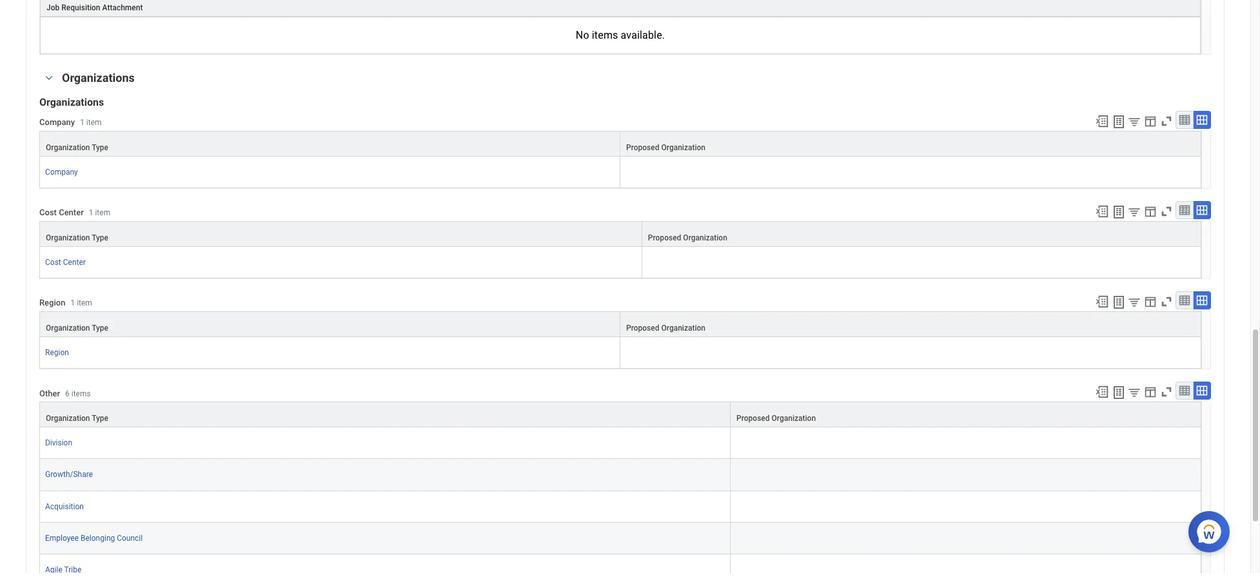 Task type: describe. For each thing, give the bounding box(es) containing it.
organization type column header for company
[[39, 131, 621, 157]]

row for cost center
[[39, 221, 1202, 247]]

click to view/edit grid preferences image for region
[[1144, 295, 1158, 309]]

proposed for region
[[626, 324, 660, 333]]

table image
[[1179, 385, 1192, 398]]

proposed organization button for cost center
[[643, 222, 1201, 246]]

click to view/edit grid preferences image
[[1144, 385, 1158, 400]]

item inside cost center 1 item
[[95, 209, 110, 218]]

employee
[[45, 534, 79, 543]]

organization type for organization type popup button associated with region row
[[46, 324, 108, 333]]

council
[[117, 534, 143, 543]]

acquisition
[[45, 502, 84, 511]]

center for cost center
[[63, 258, 86, 267]]

toolbar for cost center
[[1090, 201, 1212, 221]]

organization type button for company row
[[40, 132, 620, 156]]

fullscreen image for 1
[[1160, 114, 1174, 128]]

click to view/edit grid preferences image for company
[[1144, 114, 1158, 128]]

growth/share link
[[45, 468, 93, 480]]

item for company
[[86, 118, 102, 127]]

company for company
[[45, 168, 78, 177]]

region link
[[45, 346, 69, 358]]

organizations group
[[39, 70, 1212, 574]]

select to filter grid data image for cost center
[[1128, 205, 1142, 219]]

proposed for company
[[626, 143, 660, 152]]

fullscreen image for other
[[1160, 385, 1174, 400]]

proposed organization button for other
[[731, 403, 1201, 427]]

cell for company
[[621, 157, 1202, 188]]

expand table image for other
[[1196, 385, 1209, 398]]

table image for cost center
[[1179, 204, 1192, 217]]

job requisition attachment button
[[41, 0, 1201, 16]]

click to view/edit grid preferences image for cost center
[[1144, 204, 1158, 219]]

export to excel image for center
[[1096, 204, 1110, 219]]

1 vertical spatial organizations
[[39, 96, 104, 108]]

acquisition row
[[39, 491, 1202, 523]]

select to filter grid data image
[[1128, 386, 1142, 400]]

1 horizontal spatial items
[[592, 29, 618, 41]]

proposed organization for cost center
[[648, 234, 728, 243]]

cost center link
[[45, 256, 86, 267]]

company row
[[39, 157, 1202, 188]]

proposed organization button for company
[[621, 132, 1201, 156]]

type for organization type popup button for division row
[[92, 414, 108, 423]]

table image for region
[[1179, 294, 1192, 307]]

export to excel image for other
[[1096, 385, 1110, 400]]

cell for growth/share
[[731, 460, 1202, 491]]

proposed organization for region
[[626, 324, 706, 333]]

type for organization type popup button associated with region row
[[92, 324, 108, 333]]

0 vertical spatial organizations
[[62, 71, 135, 84]]

organization type for organization type popup button corresponding to company row
[[46, 143, 108, 152]]

cost for cost center 1 item
[[39, 208, 57, 218]]

cell for cost center
[[643, 247, 1202, 279]]

growth/share row
[[39, 460, 1202, 491]]

proposed for cost center
[[648, 234, 682, 243]]

organizations button
[[62, 71, 135, 84]]

export to worksheets image for other
[[1112, 385, 1127, 401]]

cost center
[[45, 258, 86, 267]]

region for region
[[45, 349, 69, 358]]

type for 2nd organization type popup button
[[92, 234, 108, 243]]

fullscreen image for center
[[1160, 204, 1174, 219]]

organization type button for region row
[[40, 312, 620, 337]]

1 for company
[[80, 118, 84, 127]]



Task type: locate. For each thing, give the bounding box(es) containing it.
job requisition attachment
[[46, 3, 143, 12]]

export to excel image for 1
[[1096, 295, 1110, 309]]

export to excel image
[[1096, 204, 1110, 219], [1096, 295, 1110, 309]]

1 organization type button from the top
[[40, 132, 620, 156]]

cost center 1 item
[[39, 208, 110, 218]]

1 vertical spatial export to excel image
[[1096, 385, 1110, 400]]

row
[[39, 131, 1202, 157], [39, 221, 1202, 247], [39, 312, 1202, 338], [39, 402, 1202, 428], [39, 555, 1202, 574]]

employee belonging council row
[[39, 523, 1202, 555]]

2 vertical spatial click to view/edit grid preferences image
[[1144, 295, 1158, 309]]

1 for region
[[71, 299, 75, 308]]

2 vertical spatial table image
[[1179, 294, 1192, 307]]

organizations
[[62, 71, 135, 84], [39, 96, 104, 108]]

expand table image for company
[[1196, 113, 1209, 126]]

company
[[39, 118, 75, 127], [45, 168, 78, 177]]

1 vertical spatial export to excel image
[[1096, 295, 1110, 309]]

3 type from the top
[[92, 324, 108, 333]]

0 horizontal spatial 1
[[71, 299, 75, 308]]

3 organization type button from the top
[[40, 312, 620, 337]]

division link
[[45, 436, 72, 448]]

fullscreen image
[[1160, 114, 1174, 128], [1160, 204, 1174, 219]]

1 vertical spatial export to worksheets image
[[1112, 385, 1127, 401]]

items inside "other 6 items"
[[71, 389, 91, 398]]

company down the chevron down icon
[[39, 118, 75, 127]]

other 6 items
[[39, 389, 91, 398]]

available.
[[621, 29, 665, 41]]

chevron down image
[[41, 73, 57, 82]]

2 export to excel image from the top
[[1096, 385, 1110, 400]]

0 vertical spatial item
[[86, 118, 102, 127]]

4 row from the top
[[39, 402, 1202, 428]]

2 export to worksheets image from the top
[[1112, 385, 1127, 401]]

1 vertical spatial table image
[[1179, 204, 1192, 217]]

cost up region 1 item
[[45, 258, 61, 267]]

region down cost center
[[39, 298, 65, 308]]

0 vertical spatial cost
[[39, 208, 57, 218]]

0 vertical spatial click to view/edit grid preferences image
[[1144, 114, 1158, 128]]

cost center row
[[39, 247, 1202, 279]]

0 vertical spatial region
[[39, 298, 65, 308]]

organization type down region 1 item
[[46, 324, 108, 333]]

0 vertical spatial select to filter grid data image
[[1128, 115, 1142, 128]]

type
[[92, 143, 108, 152], [92, 234, 108, 243], [92, 324, 108, 333], [92, 414, 108, 423]]

export to worksheets image
[[1112, 204, 1127, 220], [1112, 295, 1127, 310]]

no
[[576, 29, 590, 41]]

1 vertical spatial export to worksheets image
[[1112, 295, 1127, 310]]

4 type from the top
[[92, 414, 108, 423]]

toolbar
[[1090, 111, 1212, 131], [1090, 201, 1212, 221], [1090, 292, 1212, 312], [1090, 382, 1212, 402]]

region
[[39, 298, 65, 308], [45, 349, 69, 358]]

2 horizontal spatial 1
[[89, 209, 93, 218]]

requisition
[[61, 3, 100, 12]]

1 vertical spatial fullscreen image
[[1160, 385, 1174, 400]]

item for region
[[77, 299, 92, 308]]

select to filter grid data image for region
[[1128, 296, 1142, 309]]

2 type from the top
[[92, 234, 108, 243]]

table image for company
[[1179, 113, 1192, 126]]

toolbar for region
[[1090, 292, 1212, 312]]

organizations up company 1 item
[[39, 96, 104, 108]]

organization
[[46, 143, 90, 152], [662, 143, 706, 152], [46, 234, 90, 243], [683, 234, 728, 243], [46, 324, 90, 333], [662, 324, 706, 333], [46, 414, 90, 423], [772, 414, 816, 423]]

company up cost center 1 item
[[45, 168, 78, 177]]

1 row from the top
[[39, 131, 1202, 157]]

click to view/edit grid preferences image
[[1144, 114, 1158, 128], [1144, 204, 1158, 219], [1144, 295, 1158, 309]]

type for organization type popup button corresponding to company row
[[92, 143, 108, 152]]

1 vertical spatial click to view/edit grid preferences image
[[1144, 204, 1158, 219]]

1 vertical spatial item
[[95, 209, 110, 218]]

items right 6
[[71, 389, 91, 398]]

cell for region
[[621, 338, 1202, 369]]

0 horizontal spatial items
[[71, 389, 91, 398]]

1 inside company 1 item
[[80, 118, 84, 127]]

attachment
[[102, 3, 143, 12]]

1 export to excel image from the top
[[1096, 204, 1110, 219]]

1 organization type from the top
[[46, 143, 108, 152]]

0 vertical spatial 1
[[80, 118, 84, 127]]

toolbar for company
[[1090, 111, 1212, 131]]

1 vertical spatial company
[[45, 168, 78, 177]]

organization type column header
[[39, 131, 621, 157], [39, 312, 621, 338]]

cost inside "link"
[[45, 258, 61, 267]]

proposed organization button for region
[[621, 312, 1201, 337]]

1 inside region 1 item
[[71, 299, 75, 308]]

1 vertical spatial organization type column header
[[39, 312, 621, 338]]

expand table image
[[1196, 113, 1209, 126], [1196, 204, 1209, 217], [1196, 294, 1209, 307], [1196, 385, 1209, 398]]

company link
[[45, 165, 78, 177]]

1 vertical spatial fullscreen image
[[1160, 204, 1174, 219]]

items right no
[[592, 29, 618, 41]]

0 vertical spatial organization type column header
[[39, 131, 621, 157]]

company 1 item
[[39, 118, 102, 127]]

2 vertical spatial 1
[[71, 299, 75, 308]]

2 row from the top
[[39, 221, 1202, 247]]

proposed organization for other
[[737, 414, 816, 423]]

0 vertical spatial fullscreen image
[[1160, 114, 1174, 128]]

cost down the company link on the left of page
[[39, 208, 57, 218]]

2 organization type from the top
[[46, 234, 108, 243]]

division
[[45, 439, 72, 448]]

employee belonging council link
[[45, 531, 143, 543]]

center
[[59, 208, 84, 218], [63, 258, 86, 267]]

center down the company link on the left of page
[[59, 208, 84, 218]]

export to worksheets image
[[1112, 114, 1127, 130], [1112, 385, 1127, 401]]

proposed
[[626, 143, 660, 152], [648, 234, 682, 243], [626, 324, 660, 333], [737, 414, 770, 423]]

organization type down company 1 item
[[46, 143, 108, 152]]

row for other
[[39, 402, 1202, 428]]

row for region
[[39, 312, 1202, 338]]

2 vertical spatial select to filter grid data image
[[1128, 296, 1142, 309]]

items
[[592, 29, 618, 41], [71, 389, 91, 398]]

center inside "link"
[[63, 258, 86, 267]]

1 export to worksheets image from the top
[[1112, 204, 1127, 220]]

expand table image for region
[[1196, 294, 1209, 307]]

2 export to worksheets image from the top
[[1112, 295, 1127, 310]]

4 organization type from the top
[[46, 414, 108, 423]]

select to filter grid data image
[[1128, 115, 1142, 128], [1128, 205, 1142, 219], [1128, 296, 1142, 309]]

3 organization type from the top
[[46, 324, 108, 333]]

region up other
[[45, 349, 69, 358]]

region inside row
[[45, 349, 69, 358]]

organization type
[[46, 143, 108, 152], [46, 234, 108, 243], [46, 324, 108, 333], [46, 414, 108, 423]]

1 export to excel image from the top
[[1096, 114, 1110, 128]]

4 organization type button from the top
[[40, 403, 730, 427]]

export to worksheets image for center
[[1112, 204, 1127, 220]]

proposed organization button
[[621, 132, 1201, 156], [643, 222, 1201, 246], [621, 312, 1201, 337], [731, 403, 1201, 427]]

5 row from the top
[[39, 555, 1202, 574]]

fullscreen image for region
[[1160, 295, 1174, 309]]

job
[[46, 3, 60, 12]]

1 organization type column header from the top
[[39, 131, 621, 157]]

1 inside cost center 1 item
[[89, 209, 93, 218]]

center up region 1 item
[[63, 258, 86, 267]]

company inside row
[[45, 168, 78, 177]]

growth/share
[[45, 471, 93, 480]]

item
[[86, 118, 102, 127], [95, 209, 110, 218], [77, 299, 92, 308]]

region for region 1 item
[[39, 298, 65, 308]]

0 vertical spatial export to excel image
[[1096, 204, 1110, 219]]

1 type from the top
[[92, 143, 108, 152]]

row for company
[[39, 131, 1202, 157]]

other
[[39, 389, 60, 398]]

table image
[[1179, 113, 1192, 126], [1179, 204, 1192, 217], [1179, 294, 1192, 307]]

no items available.
[[576, 29, 665, 41]]

2 organization type column header from the top
[[39, 312, 621, 338]]

expand table image for cost center
[[1196, 204, 1209, 217]]

1 vertical spatial 1
[[89, 209, 93, 218]]

organizations right the chevron down icon
[[62, 71, 135, 84]]

proposed organization
[[626, 143, 706, 152], [648, 234, 728, 243], [626, 324, 706, 333], [737, 414, 816, 423]]

belonging
[[81, 534, 115, 543]]

proposed organization for company
[[626, 143, 706, 152]]

0 vertical spatial fullscreen image
[[1160, 295, 1174, 309]]

organization type button for division row
[[40, 403, 730, 427]]

export to excel image for company
[[1096, 114, 1110, 128]]

1 vertical spatial region
[[45, 349, 69, 358]]

organization type for 2nd organization type popup button
[[46, 234, 108, 243]]

1
[[80, 118, 84, 127], [89, 209, 93, 218], [71, 299, 75, 308]]

6
[[65, 389, 70, 398]]

region 1 item
[[39, 298, 92, 308]]

0 vertical spatial company
[[39, 118, 75, 127]]

organization type for organization type popup button for division row
[[46, 414, 108, 423]]

cost for cost center
[[45, 258, 61, 267]]

3 row from the top
[[39, 312, 1202, 338]]

region row
[[39, 338, 1202, 369]]

employee belonging council
[[45, 534, 143, 543]]

toolbar for other
[[1090, 382, 1212, 402]]

1 vertical spatial select to filter grid data image
[[1128, 205, 1142, 219]]

organization type column header for region
[[39, 312, 621, 338]]

acquisition link
[[45, 500, 84, 511]]

2 organization type button from the top
[[40, 222, 642, 246]]

organization type button
[[40, 132, 620, 156], [40, 222, 642, 246], [40, 312, 620, 337], [40, 403, 730, 427]]

1 vertical spatial center
[[63, 258, 86, 267]]

0 vertical spatial export to worksheets image
[[1112, 204, 1127, 220]]

0 vertical spatial export to excel image
[[1096, 114, 1110, 128]]

organization type down cost center 1 item
[[46, 234, 108, 243]]

1 vertical spatial items
[[71, 389, 91, 398]]

division row
[[39, 428, 1202, 460]]

2 vertical spatial item
[[77, 299, 92, 308]]

company for company 1 item
[[39, 118, 75, 127]]

1 vertical spatial cost
[[45, 258, 61, 267]]

select to filter grid data image for company
[[1128, 115, 1142, 128]]

proposed for other
[[737, 414, 770, 423]]

item inside region 1 item
[[77, 299, 92, 308]]

job requisition attachment row
[[40, 0, 1201, 17]]

1 horizontal spatial 1
[[80, 118, 84, 127]]

cost
[[39, 208, 57, 218], [45, 258, 61, 267]]

export to worksheets image for company
[[1112, 114, 1127, 130]]

item inside company 1 item
[[86, 118, 102, 127]]

0 vertical spatial export to worksheets image
[[1112, 114, 1127, 130]]

1 export to worksheets image from the top
[[1112, 114, 1127, 130]]

0 vertical spatial center
[[59, 208, 84, 218]]

0 vertical spatial items
[[592, 29, 618, 41]]

fullscreen image
[[1160, 295, 1174, 309], [1160, 385, 1174, 400]]

cell
[[621, 157, 1202, 188], [643, 247, 1202, 279], [621, 338, 1202, 369], [731, 428, 1202, 460], [731, 460, 1202, 491], [731, 555, 1202, 574]]

0 vertical spatial table image
[[1179, 113, 1192, 126]]

organization type down 6
[[46, 414, 108, 423]]

center for cost center 1 item
[[59, 208, 84, 218]]

2 export to excel image from the top
[[1096, 295, 1110, 309]]

export to excel image
[[1096, 114, 1110, 128], [1096, 385, 1110, 400]]

export to worksheets image for 1
[[1112, 295, 1127, 310]]



Task type: vqa. For each thing, say whether or not it's contained in the screenshot.
the bottommost items
yes



